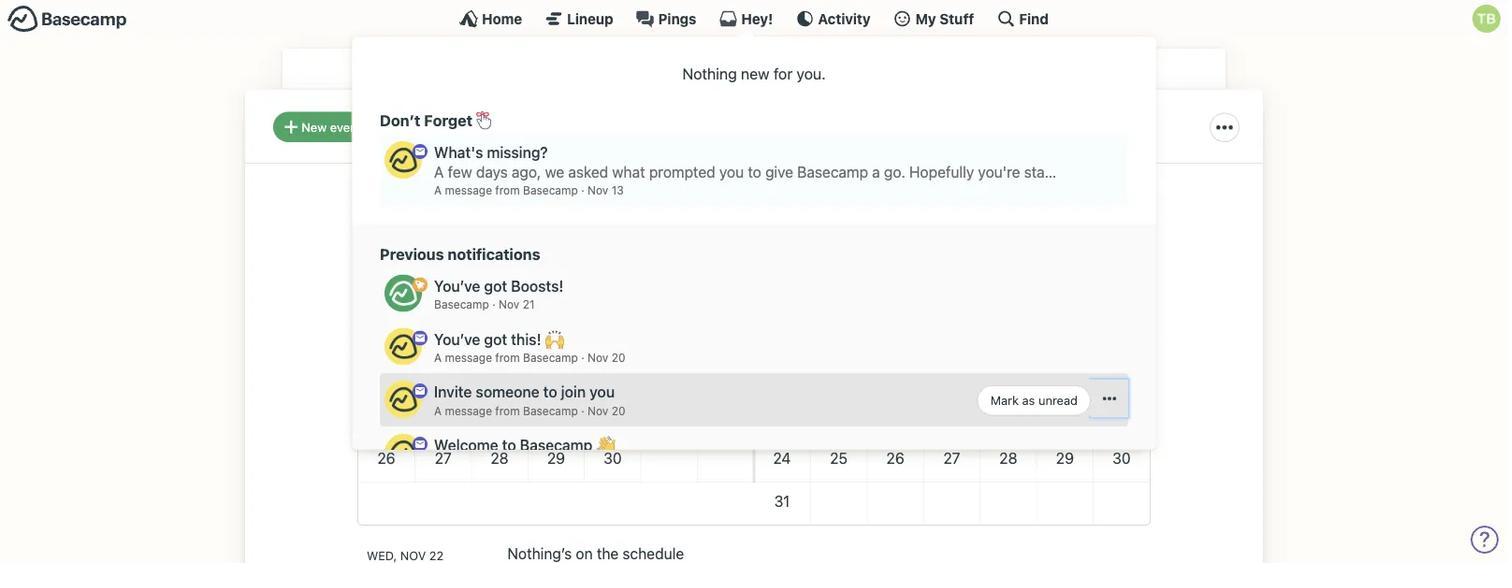 Task type: vqa. For each thing, say whether or not it's contained in the screenshot.
bottom A
yes



Task type: locate. For each thing, give the bounding box(es) containing it.
0 vertical spatial don't forget
[[380, 111, 476, 130]]

1 vertical spatial 20
[[612, 404, 626, 417]]

a up invite
[[434, 351, 442, 364]]

got
[[484, 277, 507, 295], [484, 330, 507, 348]]

2 basecamp image from the top
[[385, 381, 422, 418]]

hey!
[[742, 10, 773, 27]]

1 vertical spatial nov 20 element
[[588, 404, 626, 417]]

add this schedule to your google calendar, outlook, or ical… link
[[584, 180, 925, 194]]

you've for you've got this! 🙌
[[434, 330, 480, 348]]

marketing template link
[[682, 59, 826, 77]]

2 you've from the top
[[434, 330, 480, 348]]

message down what's
[[445, 184, 492, 197]]

onboarding image inside welcome to basecamp 👋 link
[[413, 437, 428, 452]]

basecamp image for you've got this! 🙌
[[385, 328, 422, 365]]

message up invite
[[445, 351, 492, 364]]

basecamp image down previous
[[385, 275, 422, 312]]

0 vertical spatial from
[[495, 184, 520, 197]]

onboarding image left what's
[[413, 144, 428, 159]]

1 vertical spatial got
[[484, 330, 507, 348]]

previous
[[380, 245, 444, 263]]

tim burton image
[[1473, 5, 1501, 33]]

basecamp
[[523, 184, 578, 197], [434, 298, 489, 311], [523, 351, 578, 364], [523, 404, 578, 417], [520, 437, 593, 454]]

got for this!
[[484, 330, 507, 348]]

from
[[495, 184, 520, 197], [495, 351, 520, 364], [495, 404, 520, 417]]

to right welcome
[[502, 437, 516, 454]]

for
[[774, 65, 793, 83]]

0 vertical spatial forget
[[424, 111, 473, 130]]

nov 20 element down you
[[588, 404, 626, 417]]

0 vertical spatial nov 20 element
[[588, 351, 626, 364]]

new event link
[[273, 112, 375, 142]]

basecamp image down boostreport 'image'
[[385, 328, 422, 365]]

new
[[302, 120, 327, 134]]

2 vertical spatial message
[[445, 404, 492, 417]]

marketing
[[682, 59, 756, 77]]

notifications
[[448, 245, 540, 263]]

nov inside you've got this! 🙌 a message from basecamp nov 20
[[588, 351, 609, 364]]

you've for you've got boosts!
[[434, 277, 480, 295]]

0 vertical spatial got
[[484, 277, 507, 295]]

0 vertical spatial message
[[445, 184, 492, 197]]

or
[[879, 180, 891, 194]]

nov 20 element
[[588, 351, 626, 364], [588, 404, 626, 417]]

got inside the you've got boosts! basecamp nov 21
[[484, 277, 507, 295]]

from down missing?
[[495, 184, 520, 197]]

1 vertical spatial from
[[495, 351, 520, 364]]

2 got from the top
[[484, 330, 507, 348]]

nov 20 element up you
[[588, 351, 626, 364]]

don't forget
[[380, 111, 476, 130], [1069, 411, 1109, 446]]

from inside you've got this! 🙌 a message from basecamp nov 20
[[495, 351, 520, 364]]

you've got boosts! basecamp nov 21
[[434, 277, 564, 311]]

wed
[[543, 249, 569, 262]]

2 onboarding image from the top
[[413, 437, 428, 452]]

0 horizontal spatial forget
[[424, 111, 473, 130]]

1 vertical spatial message
[[445, 351, 492, 364]]

switch accounts image
[[7, 5, 127, 34]]

0 vertical spatial you've
[[434, 277, 480, 295]]

schedule right the the
[[623, 545, 684, 563]]

0 vertical spatial don't
[[380, 111, 420, 130]]

basecamp left 👋
[[520, 437, 593, 454]]

from down someone
[[495, 404, 520, 417]]

got for boosts!
[[484, 277, 507, 295]]

1 vertical spatial forget
[[1069, 431, 1109, 446]]

you.
[[797, 65, 826, 83]]

home
[[482, 10, 522, 27]]

2 nov 20 element from the top
[[588, 404, 626, 417]]

2 vertical spatial a
[[434, 404, 442, 417]]

to
[[687, 180, 698, 194], [543, 383, 558, 401], [502, 437, 516, 454]]

my stuff
[[916, 10, 975, 27]]

basecamp down previous notifications
[[434, 298, 489, 311]]

nov 13 element
[[588, 184, 624, 197]]

previous notifications
[[380, 245, 540, 263]]

1 horizontal spatial don't
[[1069, 411, 1102, 426]]

nov
[[588, 184, 609, 197], [499, 298, 520, 311], [588, 351, 609, 364], [588, 404, 609, 417], [400, 548, 426, 562]]

you've inside you've got this! 🙌 a message from basecamp nov 20
[[434, 330, 480, 348]]

mark as unread button
[[978, 386, 1091, 416]]

nothing's
[[508, 545, 572, 563]]

1 vertical spatial a
[[434, 351, 442, 364]]

from down this!
[[495, 351, 520, 364]]

basecamp image
[[385, 275, 422, 312], [385, 381, 422, 418]]

3 message from the top
[[445, 404, 492, 417]]

1 vertical spatial you've
[[434, 330, 480, 348]]

got left this!
[[484, 330, 507, 348]]

0 vertical spatial onboarding image
[[413, 331, 428, 346]]

0 vertical spatial basecamp image
[[385, 275, 422, 312]]

add
[[584, 180, 606, 194]]

onboarding image
[[413, 331, 428, 346], [413, 384, 428, 399]]

event
[[330, 120, 361, 134]]

welcome
[[434, 437, 498, 454]]

20 inside you've got this! 🙌 a message from basecamp nov 20
[[612, 351, 626, 364]]

this
[[609, 180, 630, 194]]

20 inside the invite someone to join you a message from basecamp nov 20
[[612, 404, 626, 417]]

1 vertical spatial onboarding image
[[413, 384, 428, 399]]

onboarding image left invite
[[413, 384, 428, 399]]

nov left '21'
[[499, 298, 520, 311]]

3 a from the top
[[434, 404, 442, 417]]

to inside the invite someone to join you a message from basecamp nov 20
[[543, 383, 558, 401]]

invite
[[434, 383, 472, 401]]

basecamp image for invite
[[385, 381, 422, 418]]

a down what's
[[434, 184, 442, 197]]

a
[[434, 184, 442, 197], [434, 351, 442, 364], [434, 404, 442, 417]]

don't forget down unread
[[1069, 411, 1109, 446]]

2 message from the top
[[445, 351, 492, 364]]

basecamp inside the you've got boosts! basecamp nov 21
[[434, 298, 489, 311]]

basecamp down join
[[523, 404, 578, 417]]

nothing new for you.
[[683, 65, 826, 83]]

lineup
[[567, 10, 614, 27]]

google
[[729, 180, 769, 194]]

forget
[[424, 111, 473, 130], [1069, 431, 1109, 446]]

1 vertical spatial don't
[[1069, 411, 1102, 426]]

basecamp image left invite
[[385, 381, 422, 418]]

1 basecamp image from the top
[[385, 141, 422, 179]]

1 basecamp image from the top
[[385, 275, 422, 312]]

0 horizontal spatial don't
[[380, 111, 420, 130]]

0 vertical spatial onboarding image
[[413, 144, 428, 159]]

mon
[[430, 249, 457, 262]]

got inside you've got this! 🙌 a message from basecamp nov 20
[[484, 330, 507, 348]]

nothing's on the schedule
[[508, 545, 684, 563]]

3 from from the top
[[495, 404, 520, 417]]

1 a from the top
[[434, 184, 442, 197]]

november
[[519, 222, 594, 240]]

20 down you
[[612, 404, 626, 417]]

schedule
[[633, 180, 684, 194], [623, 545, 684, 563]]

2 from from the top
[[495, 351, 520, 364]]

basecamp image for you've
[[385, 275, 422, 312]]

don't inside button
[[1069, 411, 1102, 426]]

basecamp down 🙌
[[523, 351, 578, 364]]

what's
[[434, 144, 483, 161]]

someone
[[476, 383, 540, 401]]

a down invite
[[434, 404, 442, 417]]

1 nov 20 element from the top
[[588, 351, 626, 364]]

don't
[[380, 111, 420, 130], [1069, 411, 1102, 426]]

nov up you
[[588, 351, 609, 364]]

🙌
[[545, 330, 560, 348]]

don't forget up what's
[[380, 111, 476, 130]]

onboarding image left welcome
[[413, 437, 428, 452]]

onboarding image
[[413, 144, 428, 159], [413, 437, 428, 452]]

1 horizontal spatial forget
[[1069, 431, 1109, 446]]

nothing
[[683, 65, 737, 83]]

you've inside the you've got boosts! basecamp nov 21
[[434, 277, 480, 295]]

tue
[[489, 249, 511, 262]]

0 horizontal spatial don't forget
[[380, 111, 476, 130]]

new
[[741, 65, 770, 83]]

2 20 from the top
[[612, 404, 626, 417]]

find button
[[997, 9, 1049, 28]]

template
[[759, 59, 826, 77]]

onboarding image down boostreport 'image'
[[413, 331, 428, 346]]

2 vertical spatial from
[[495, 404, 520, 417]]

1 you've from the top
[[434, 277, 480, 295]]

mark
[[991, 394, 1019, 408]]

message down invite
[[445, 404, 492, 417]]

boosts!
[[511, 277, 564, 295]]

1 horizontal spatial don't forget
[[1069, 411, 1109, 446]]

nov down you
[[588, 404, 609, 417]]

0 vertical spatial basecamp image
[[385, 141, 422, 179]]

1 onboarding image from the top
[[413, 144, 428, 159]]

find
[[1019, 10, 1049, 27]]

the
[[597, 545, 619, 563]]

you've got this! 🙌 a message from basecamp nov 20
[[434, 330, 626, 364]]

what's missing?
[[434, 144, 548, 161]]

22
[[429, 548, 444, 562]]

a inside the invite someone to join you a message from basecamp nov 20
[[434, 404, 442, 417]]

lineup link
[[545, 9, 614, 28]]

1 horizontal spatial to
[[543, 383, 558, 401]]

got up nov 21 element
[[484, 277, 507, 295]]

1 vertical spatial basecamp image
[[385, 381, 422, 418]]

welcome to basecamp 👋
[[434, 437, 612, 454]]

1 onboarding image from the top
[[413, 331, 428, 346]]

message
[[445, 184, 492, 197], [445, 351, 492, 364], [445, 404, 492, 417]]

0 horizontal spatial to
[[502, 437, 516, 454]]

don't right event
[[380, 111, 420, 130]]

0 vertical spatial schedule
[[633, 180, 684, 194]]

onboarding image for invite someone to join you
[[413, 384, 428, 399]]

as
[[1022, 394, 1035, 408]]

👋
[[597, 437, 612, 454]]

to left join
[[543, 383, 558, 401]]

1 vertical spatial don't forget
[[1069, 411, 1109, 446]]

a inside you've got this! 🙌 a message from basecamp nov 20
[[434, 351, 442, 364]]

20
[[612, 351, 626, 364], [612, 404, 626, 417]]

you've
[[434, 277, 480, 295], [434, 330, 480, 348]]

you've up invite
[[434, 330, 480, 348]]

2 horizontal spatial to
[[687, 180, 698, 194]]

hey! button
[[719, 9, 773, 28]]

2 onboarding image from the top
[[413, 384, 428, 399]]

basecamp image
[[385, 141, 422, 179], [385, 328, 422, 365]]

don't down unread
[[1069, 411, 1102, 426]]

nov left the 13
[[588, 184, 609, 197]]

20 up you
[[612, 351, 626, 364]]

1 20 from the top
[[612, 351, 626, 364]]

2 a from the top
[[434, 351, 442, 364]]

nov 21 element
[[499, 298, 535, 311]]

2 vertical spatial to
[[502, 437, 516, 454]]

forget down unread
[[1069, 431, 1109, 446]]

1 vertical spatial basecamp image
[[385, 328, 422, 365]]

to left your
[[687, 180, 698, 194]]

2 basecamp image from the top
[[385, 328, 422, 365]]

1 message from the top
[[445, 184, 492, 197]]

1 vertical spatial to
[[543, 383, 558, 401]]

1 vertical spatial onboarding image
[[413, 437, 428, 452]]

21
[[523, 298, 535, 311]]

basecamp image left what's
[[385, 141, 422, 179]]

you've down previous notifications
[[434, 277, 480, 295]]

forget up what's
[[424, 111, 473, 130]]

schedule right 'this'
[[633, 180, 684, 194]]

on
[[576, 545, 593, 563]]

0 vertical spatial a
[[434, 184, 442, 197]]

1 got from the top
[[484, 277, 507, 295]]

0 vertical spatial 20
[[612, 351, 626, 364]]



Task type: describe. For each thing, give the bounding box(es) containing it.
13
[[612, 184, 624, 197]]

boostreport image
[[413, 278, 428, 292]]

my
[[916, 10, 936, 27]]

ical…
[[894, 180, 925, 194]]

pings
[[658, 10, 697, 27]]

pings button
[[636, 9, 697, 28]]

wed,
[[367, 548, 397, 562]]

missing?
[[487, 144, 548, 161]]

from inside the invite someone to join you a message from basecamp nov 20
[[495, 404, 520, 417]]

nov 20 element for you've got this! 🙌
[[588, 351, 626, 364]]

join
[[561, 383, 586, 401]]

your
[[701, 180, 726, 194]]

unread
[[1039, 394, 1078, 408]]

nov 20 element for invite someone to join you
[[588, 404, 626, 417]]

onboarding image for you've got this! 🙌
[[413, 331, 428, 346]]

nov inside the invite someone to join you a message from basecamp nov 20
[[588, 404, 609, 417]]

basecamp inside the invite someone to join you a message from basecamp nov 20
[[523, 404, 578, 417]]

a message from basecamp nov 13
[[434, 184, 624, 197]]

schedule
[[689, 108, 819, 144]]

mark as unread
[[991, 394, 1078, 408]]

new event
[[302, 120, 361, 134]]

welcome to basecamp 👋 link
[[385, 427, 1058, 480]]

wed, nov 22
[[367, 548, 444, 562]]

don't forget button
[[1069, 389, 1109, 446]]

message inside the invite someone to join you a message from basecamp nov 20
[[445, 404, 492, 417]]

my stuff button
[[893, 9, 975, 28]]

activity
[[818, 10, 871, 27]]

december
[[915, 222, 990, 240]]

basecamp image for what's missing?
[[385, 141, 422, 179]]

0 vertical spatial to
[[687, 180, 698, 194]]

add this schedule to your google calendar, outlook, or ical…
[[584, 180, 925, 194]]

outlook,
[[829, 180, 876, 194]]

this!
[[511, 330, 541, 348]]

1 from from the top
[[495, 184, 520, 197]]

1 vertical spatial schedule
[[623, 545, 684, 563]]

activity link
[[796, 9, 871, 28]]

marketing template
[[682, 59, 826, 77]]

invite someone to join you a message from basecamp nov 20
[[434, 383, 626, 417]]

to inside welcome to basecamp 👋 link
[[502, 437, 516, 454]]

you
[[590, 383, 615, 401]]

sun
[[375, 249, 399, 262]]

•
[[837, 419, 842, 433]]

calendar,
[[773, 180, 826, 194]]

nov left 22
[[400, 548, 426, 562]]

stuff
[[940, 10, 975, 27]]

home link
[[460, 9, 522, 28]]

main element
[[0, 0, 1509, 563]]

basecamp up november
[[523, 184, 578, 197]]

message inside you've got this! 🙌 a message from basecamp nov 20
[[445, 351, 492, 364]]

basecamp inside you've got this! 🙌 a message from basecamp nov 20
[[523, 351, 578, 364]]

nov inside the you've got boosts! basecamp nov 21
[[499, 298, 520, 311]]



